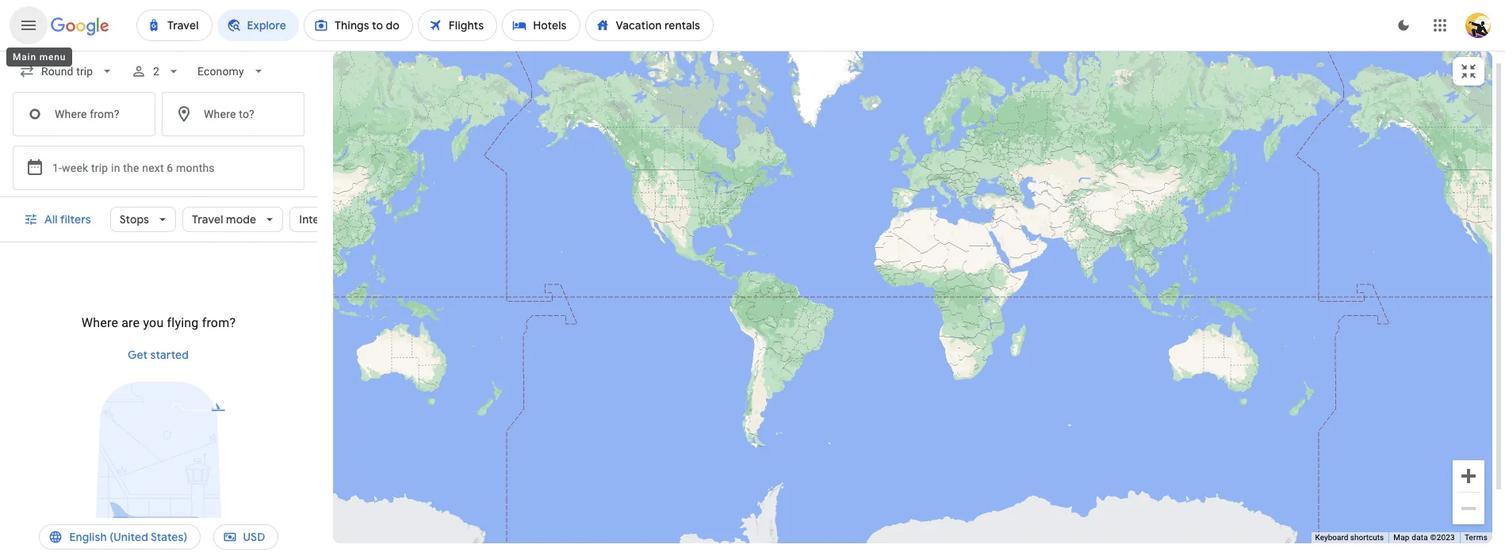Task type: vqa. For each thing, say whether or not it's contained in the screenshot.
2 popup button
yes



Task type: describe. For each thing, give the bounding box(es) containing it.
loading results progress bar
[[0, 51, 1505, 54]]

usd button
[[213, 519, 278, 557]]

data
[[1412, 534, 1428, 543]]

terms
[[1465, 534, 1488, 543]]

2
[[153, 65, 160, 78]]

the
[[123, 162, 139, 174]]

main menu image
[[19, 16, 38, 35]]

main menu
[[13, 52, 66, 63]]

interests
[[299, 213, 346, 227]]

all filters button
[[14, 201, 104, 239]]

months
[[176, 162, 215, 174]]

all filters
[[44, 213, 91, 227]]

flying
[[167, 316, 199, 331]]

filters
[[60, 213, 91, 227]]

states)
[[151, 531, 188, 545]]

english (united states) button
[[39, 519, 200, 557]]

all
[[44, 213, 58, 227]]

shortcuts
[[1351, 534, 1384, 543]]

trip
[[91, 162, 108, 174]]

stops button
[[110, 201, 176, 239]]

Where to? text field
[[162, 92, 305, 136]]

map data ©2023
[[1394, 534, 1455, 543]]

mode
[[226, 213, 256, 227]]

menu
[[39, 52, 66, 63]]

keyboard shortcuts button
[[1315, 533, 1384, 544]]

get started
[[128, 348, 189, 362]]

1-week trip in the next 6 months button
[[13, 146, 305, 190]]

get started button
[[122, 336, 196, 374]]

travel
[[192, 213, 223, 227]]

map region
[[304, 0, 1505, 557]]

where
[[82, 316, 118, 331]]

started
[[151, 348, 189, 362]]

1-week trip in the next 6 months
[[52, 162, 215, 174]]

(united
[[110, 531, 148, 545]]

©2023
[[1431, 534, 1455, 543]]

6
[[167, 162, 173, 174]]



Task type: locate. For each thing, give the bounding box(es) containing it.
Where from? text field
[[13, 92, 155, 136]]

terms link
[[1465, 534, 1488, 543]]

None field
[[13, 57, 122, 86], [191, 57, 273, 86], [13, 57, 122, 86], [191, 57, 273, 86]]

from?
[[202, 316, 236, 331]]

week
[[62, 162, 88, 174]]

english
[[69, 531, 107, 545]]

get
[[128, 348, 148, 362]]

keyboard
[[1315, 534, 1349, 543]]

2 button
[[125, 52, 188, 90]]

view smaller map image
[[1459, 62, 1478, 81]]

interests button
[[290, 201, 373, 239]]

travel mode button
[[182, 201, 283, 239]]

in
[[111, 162, 120, 174]]

1-
[[52, 162, 62, 174]]

filters form
[[0, 51, 317, 197]]

where are you flying from?
[[82, 316, 236, 331]]

keyboard shortcuts
[[1315, 534, 1384, 543]]

usd
[[243, 531, 265, 545]]

main
[[13, 52, 36, 63]]

are
[[122, 316, 140, 331]]

english (united states)
[[69, 531, 188, 545]]

map
[[1394, 534, 1410, 543]]

travel mode
[[192, 213, 256, 227]]

you
[[143, 316, 164, 331]]

change appearance image
[[1385, 6, 1423, 44]]

next
[[142, 162, 164, 174]]

stops
[[120, 213, 149, 227]]



